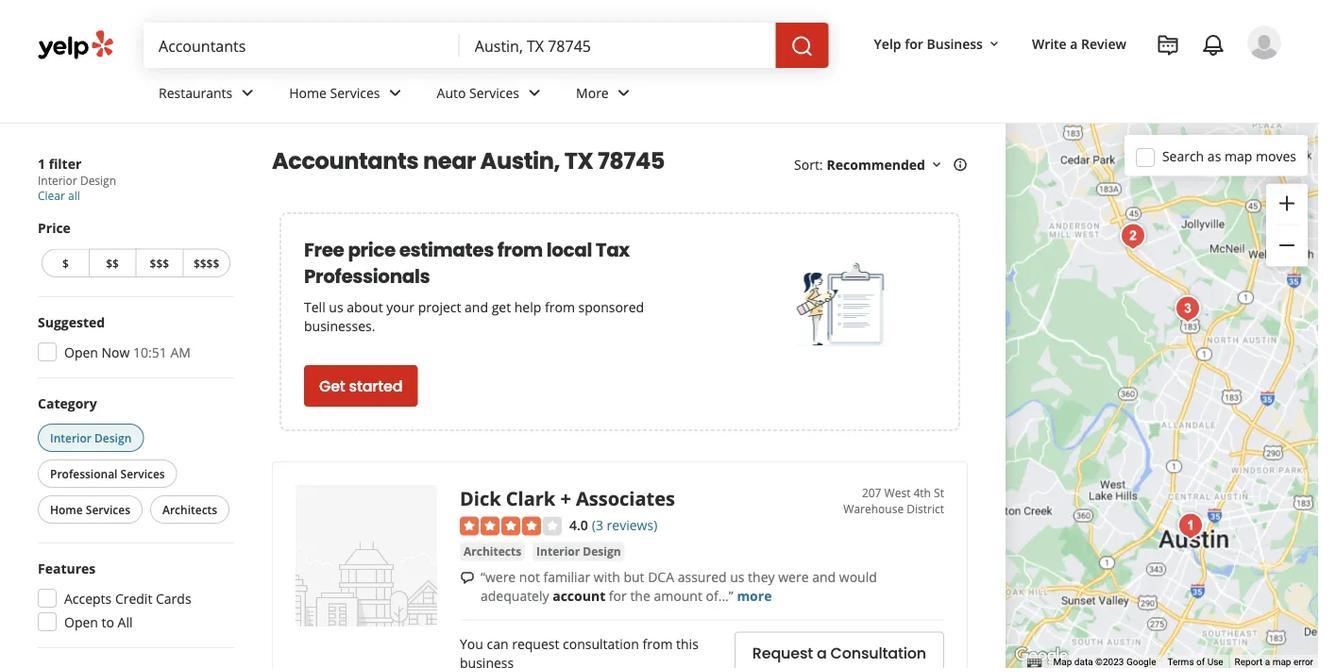 Task type: describe. For each thing, give the bounding box(es) containing it.
16 speech v2 image
[[460, 571, 475, 586]]

design for energy image
[[1169, 290, 1207, 328]]

+
[[560, 485, 571, 511]]

tax
[[596, 237, 630, 264]]

st
[[934, 485, 944, 501]]

west
[[885, 485, 911, 501]]

interior inside 1 filter interior design clear all
[[38, 173, 77, 188]]

write a review
[[1032, 34, 1127, 52]]

clear all link
[[38, 188, 80, 204]]

data
[[1075, 657, 1093, 668]]

$$
[[106, 255, 119, 271]]

filter
[[49, 154, 82, 172]]

clark
[[506, 485, 556, 511]]

24 chevron down v2 image for more
[[613, 82, 635, 104]]

78745
[[598, 145, 665, 177]]

request
[[753, 643, 813, 664]]

16 info v2 image
[[953, 157, 968, 172]]

not
[[519, 569, 540, 587]]

account for the amount of..." more
[[553, 588, 772, 606]]

4th
[[914, 485, 931, 501]]

cards
[[156, 590, 191, 608]]

interior design button inside category group
[[38, 424, 144, 452]]

©2023
[[1096, 657, 1124, 668]]

assured
[[678, 569, 727, 587]]

search image
[[791, 35, 814, 58]]

tell
[[304, 298, 326, 316]]

services for home services button at the bottom of page
[[86, 502, 130, 518]]

group containing suggested
[[32, 313, 234, 367]]

terms
[[1168, 657, 1194, 668]]

4.0 link
[[570, 515, 588, 535]]

4 star rating image
[[460, 517, 562, 536]]

and inside free price estimates from local tax professionals tell us about your project and get help from sponsored businesses.
[[465, 298, 488, 316]]

category group
[[34, 394, 234, 528]]

for for account
[[609, 588, 627, 606]]

dick clark + associates
[[460, 485, 675, 511]]

tx
[[564, 145, 593, 177]]

zoom out image
[[1276, 234, 1299, 257]]

local
[[547, 237, 592, 264]]

get started
[[319, 376, 403, 397]]

restaurants link
[[144, 68, 274, 123]]

but
[[624, 569, 645, 587]]

adequately
[[481, 588, 549, 606]]

estimates
[[399, 237, 494, 264]]

yelp for business
[[874, 34, 983, 52]]

error
[[1294, 657, 1314, 668]]

price group
[[38, 219, 234, 281]]

you
[[460, 636, 483, 654]]

auto
[[437, 84, 466, 102]]

report a map error link
[[1235, 657, 1314, 668]]

this
[[676, 636, 699, 654]]

home services for home services link
[[289, 84, 380, 102]]

home services for home services button at the bottom of page
[[50, 502, 130, 518]]

map region
[[964, 9, 1320, 669]]

a for write
[[1070, 34, 1078, 52]]

$$$$ button
[[183, 249, 230, 278]]

free price estimates from local tax professionals tell us about your project and get help from sponsored businesses.
[[304, 237, 644, 335]]

business
[[927, 34, 983, 52]]

interior for right the interior design button
[[537, 544, 580, 560]]

category
[[38, 394, 97, 412]]

10:51
[[133, 343, 167, 361]]

they
[[748, 569, 775, 587]]

1 filter interior design clear all
[[38, 154, 116, 204]]

map data ©2023 google
[[1054, 657, 1157, 668]]

1
[[38, 154, 45, 172]]

get
[[319, 376, 345, 397]]

accountants near austin, tx 78745
[[272, 145, 665, 177]]

207 west 4th st warehouse district
[[844, 485, 944, 517]]

open to all
[[64, 613, 133, 631]]

$$$
[[150, 255, 169, 271]]

home for home services link
[[289, 84, 327, 102]]

$$ button
[[89, 249, 136, 278]]

$
[[62, 255, 69, 271]]

professionals
[[304, 264, 430, 290]]

design inside 1 filter interior design clear all
[[80, 173, 116, 188]]

dick clark + associates image
[[1172, 508, 1210, 545]]

get
[[492, 298, 511, 316]]

near
[[423, 145, 476, 177]]

austin,
[[480, 145, 560, 177]]

a for report
[[1265, 657, 1271, 668]]

clear
[[38, 188, 65, 204]]

account
[[553, 588, 606, 606]]

from inside you can request consultation from this business
[[643, 636, 673, 654]]

a for request
[[817, 643, 827, 664]]

map for moves
[[1225, 147, 1253, 165]]

Find text field
[[159, 35, 445, 56]]

dick clark + associates image
[[296, 485, 437, 627]]

24 chevron down v2 image
[[236, 82, 259, 104]]

interior design for the interior design button in the category group
[[50, 430, 132, 446]]

warehouse
[[844, 501, 904, 517]]

interior design for right the interior design button
[[537, 544, 621, 560]]

search as map moves
[[1163, 147, 1297, 165]]

more
[[737, 588, 772, 606]]

would
[[839, 569, 877, 587]]

map
[[1054, 657, 1072, 668]]

map for error
[[1273, 657, 1292, 668]]

request a consultation
[[753, 643, 926, 664]]

more link
[[737, 588, 772, 606]]

am
[[170, 343, 191, 361]]

recommended button
[[827, 155, 944, 173]]

of..."
[[706, 588, 734, 606]]

architects for architects 'button' within category group
[[162, 502, 217, 518]]

interior for the interior design button in the category group
[[50, 430, 92, 446]]



Task type: locate. For each thing, give the bounding box(es) containing it.
24 chevron down v2 image inside auto services link
[[523, 82, 546, 104]]

us up businesses.
[[329, 298, 343, 316]]

none field find
[[159, 35, 445, 56]]

a inside request a consultation button
[[817, 643, 827, 664]]

for inside button
[[905, 34, 924, 52]]

services for auto services link
[[469, 84, 520, 102]]

design up professional services
[[94, 430, 132, 446]]

can
[[487, 636, 509, 654]]

1 vertical spatial group
[[32, 313, 234, 367]]

1 horizontal spatial architects button
[[460, 543, 525, 562]]

moves
[[1256, 147, 1297, 165]]

architects button inside category group
[[150, 496, 230, 524]]

from left 'this'
[[643, 636, 673, 654]]

map left error at the bottom of page
[[1273, 657, 1292, 668]]

you can request consultation from this business
[[460, 636, 699, 669]]

free price estimates from local tax professionals image
[[797, 259, 891, 353]]

notifications image
[[1202, 34, 1225, 57]]

24 chevron down v2 image for auto services
[[523, 82, 546, 104]]

0 horizontal spatial us
[[329, 298, 343, 316]]

0 vertical spatial from
[[498, 237, 543, 264]]

us inside free price estimates from local tax professionals tell us about your project and get help from sponsored businesses.
[[329, 298, 343, 316]]

review
[[1082, 34, 1127, 52]]

1 horizontal spatial and
[[812, 569, 836, 587]]

interior design button
[[38, 424, 144, 452], [533, 543, 625, 562]]

0 horizontal spatial for
[[609, 588, 627, 606]]

a right report
[[1265, 657, 1271, 668]]

the
[[630, 588, 651, 606]]

more
[[576, 84, 609, 102]]

1 horizontal spatial architects
[[464, 544, 521, 560]]

home services button
[[38, 496, 143, 524]]

None search field
[[144, 23, 833, 68]]

project
[[418, 298, 461, 316]]

and right were
[[812, 569, 836, 587]]

none field up more link
[[475, 35, 761, 56]]

1 24 chevron down v2 image from the left
[[384, 82, 407, 104]]

for right the yelp
[[905, 34, 924, 52]]

projects image
[[1157, 34, 1180, 57]]

sort:
[[794, 155, 823, 173]]

dick clark + associates link
[[460, 485, 675, 511]]

terms of use link
[[1168, 657, 1224, 668]]

auto services
[[437, 84, 520, 102]]

help
[[515, 298, 542, 316]]

map right 'as'
[[1225, 147, 1253, 165]]

1 vertical spatial interior
[[50, 430, 92, 446]]

interior
[[38, 173, 77, 188], [50, 430, 92, 446], [537, 544, 580, 560]]

a right write
[[1070, 34, 1078, 52]]

1 horizontal spatial home services
[[289, 84, 380, 102]]

architects button down professional services button
[[150, 496, 230, 524]]

your
[[387, 298, 415, 316]]

google
[[1127, 657, 1157, 668]]

2 vertical spatial from
[[643, 636, 673, 654]]

architects for architects 'button' to the right
[[464, 544, 521, 560]]

2 vertical spatial interior
[[537, 544, 580, 560]]

design inside category group
[[94, 430, 132, 446]]

more link
[[561, 68, 650, 123]]

features
[[38, 560, 96, 578]]

2 open from the top
[[64, 613, 98, 631]]

from left local
[[498, 237, 543, 264]]

now
[[102, 343, 130, 361]]

1 horizontal spatial interior design button
[[533, 543, 625, 562]]

1 horizontal spatial 24 chevron down v2 image
[[523, 82, 546, 104]]

2 none field from the left
[[475, 35, 761, 56]]

2 horizontal spatial from
[[643, 636, 673, 654]]

None field
[[159, 35, 445, 56], [475, 35, 761, 56]]

services for home services link
[[330, 84, 380, 102]]

services up accountants
[[330, 84, 380, 102]]

open down 'suggested'
[[64, 343, 98, 361]]

Near text field
[[475, 35, 761, 56]]

professional services button
[[38, 460, 177, 488]]

design for right the interior design button
[[583, 544, 621, 560]]

open down accepts
[[64, 613, 98, 631]]

architects inside category group
[[162, 502, 217, 518]]

2 horizontal spatial a
[[1265, 657, 1271, 668]]

home services down find text field
[[289, 84, 380, 102]]

1 vertical spatial us
[[730, 569, 745, 587]]

for for yelp
[[905, 34, 924, 52]]

1 vertical spatial open
[[64, 613, 98, 631]]

from
[[498, 237, 543, 264], [545, 298, 575, 316], [643, 636, 673, 654]]

none field 'near'
[[475, 35, 761, 56]]

interior design inside category group
[[50, 430, 132, 446]]

0 vertical spatial home services
[[289, 84, 380, 102]]

and
[[465, 298, 488, 316], [812, 569, 836, 587]]

0 vertical spatial us
[[329, 298, 343, 316]]

search
[[1163, 147, 1204, 165]]

were
[[778, 569, 809, 587]]

open now 10:51 am
[[64, 343, 191, 361]]

1 vertical spatial for
[[609, 588, 627, 606]]

a inside write a review link
[[1070, 34, 1078, 52]]

interior design button down 4.0
[[533, 543, 625, 562]]

home services down professional
[[50, 502, 130, 518]]

professional
[[50, 466, 118, 482]]

terms of use
[[1168, 657, 1224, 668]]

interior design up professional
[[50, 430, 132, 446]]

24 chevron down v2 image left auto in the top of the page
[[384, 82, 407, 104]]

4.0
[[570, 517, 588, 535]]

home for home services button at the bottom of page
[[50, 502, 83, 518]]

home inside business categories element
[[289, 84, 327, 102]]

0 vertical spatial and
[[465, 298, 488, 316]]

all
[[118, 613, 133, 631]]

accepts
[[64, 590, 112, 608]]

services down professional services button
[[86, 502, 130, 518]]

report a map error
[[1235, 657, 1314, 668]]

24 chevron down v2 image for home services
[[384, 82, 407, 104]]

interior up "familiar"
[[537, 544, 580, 560]]

1 horizontal spatial map
[[1273, 657, 1292, 668]]

0 horizontal spatial map
[[1225, 147, 1253, 165]]

0 vertical spatial interior design
[[50, 430, 132, 446]]

0 horizontal spatial architects button
[[150, 496, 230, 524]]

1 horizontal spatial interior design
[[537, 544, 621, 560]]

open for open to all
[[64, 613, 98, 631]]

2 24 chevron down v2 image from the left
[[523, 82, 546, 104]]

(3 reviews)
[[592, 517, 658, 535]]

home inside button
[[50, 502, 83, 518]]

group
[[1267, 184, 1308, 267], [32, 313, 234, 367], [32, 559, 234, 638]]

$$$$
[[194, 255, 219, 271]]

0 horizontal spatial interior design button
[[38, 424, 144, 452]]

services
[[330, 84, 380, 102], [469, 84, 520, 102], [120, 466, 165, 482], [86, 502, 130, 518]]

services for professional services button
[[120, 466, 165, 482]]

(3 reviews) link
[[592, 515, 658, 535]]

0 horizontal spatial home
[[50, 502, 83, 518]]

1 vertical spatial interior design
[[537, 544, 621, 560]]

district
[[907, 501, 944, 517]]

3 24 chevron down v2 image from the left
[[613, 82, 635, 104]]

use
[[1208, 657, 1224, 668]]

0 horizontal spatial home services
[[50, 502, 130, 518]]

report
[[1235, 657, 1263, 668]]

0 horizontal spatial none field
[[159, 35, 445, 56]]

home down professional
[[50, 502, 83, 518]]

design right all
[[80, 173, 116, 188]]

interior down filter
[[38, 173, 77, 188]]

as
[[1208, 147, 1222, 165]]

interior design down 4.0
[[537, 544, 621, 560]]

0 vertical spatial map
[[1225, 147, 1253, 165]]

a right request
[[817, 643, 827, 664]]

0 vertical spatial group
[[1267, 184, 1308, 267]]

interior design
[[50, 430, 132, 446], [537, 544, 621, 560]]

16 chevron down v2 image
[[929, 157, 944, 172]]

1 horizontal spatial a
[[1070, 34, 1078, 52]]

suggested
[[38, 313, 105, 331]]

home services link
[[274, 68, 422, 123]]

all
[[68, 188, 80, 204]]

interior design link
[[533, 543, 625, 562]]

interior design button up professional
[[38, 424, 144, 452]]

0 horizontal spatial a
[[817, 643, 827, 664]]

home services inside business categories element
[[289, 84, 380, 102]]

0 vertical spatial interior
[[38, 173, 77, 188]]

1 vertical spatial and
[[812, 569, 836, 587]]

1 horizontal spatial us
[[730, 569, 745, 587]]

us inside "were not familiar with but dca assured us they were and would adequately
[[730, 569, 745, 587]]

(3
[[592, 517, 604, 535]]

price
[[348, 237, 396, 264]]

us left they
[[730, 569, 745, 587]]

1 horizontal spatial none field
[[475, 35, 761, 56]]

home services inside button
[[50, 502, 130, 518]]

yelp
[[874, 34, 902, 52]]

google image
[[1011, 644, 1073, 669]]

0 vertical spatial home
[[289, 84, 327, 102]]

request
[[512, 636, 560, 654]]

1 vertical spatial interior design button
[[533, 543, 625, 562]]

sponsored
[[579, 298, 644, 316]]

interior down category
[[50, 430, 92, 446]]

with
[[594, 569, 620, 587]]

2 vertical spatial design
[[583, 544, 621, 560]]

about
[[347, 298, 383, 316]]

and left get
[[465, 298, 488, 316]]

1 horizontal spatial home
[[289, 84, 327, 102]]

24 chevron down v2 image
[[384, 82, 407, 104], [523, 82, 546, 104], [613, 82, 635, 104]]

and inside "were not familiar with but dca assured us they were and would adequately
[[812, 569, 836, 587]]

price
[[38, 219, 71, 237]]

architects down professional services button
[[162, 502, 217, 518]]

map
[[1225, 147, 1253, 165], [1273, 657, 1292, 668]]

1 vertical spatial home
[[50, 502, 83, 518]]

amount
[[654, 588, 703, 606]]

dca
[[648, 569, 674, 587]]

1 vertical spatial architects
[[464, 544, 521, 560]]

1 none field from the left
[[159, 35, 445, 56]]

business
[[460, 655, 514, 669]]

207
[[862, 485, 882, 501]]

design for the interior design button in the category group
[[94, 430, 132, 446]]

0 horizontal spatial from
[[498, 237, 543, 264]]

1 vertical spatial architects button
[[460, 543, 525, 562]]

0 vertical spatial architects button
[[150, 496, 230, 524]]

24 chevron down v2 image right auto services
[[523, 82, 546, 104]]

architects link
[[460, 543, 525, 562]]

of
[[1197, 657, 1205, 668]]

zoom in image
[[1276, 192, 1299, 215]]

0 vertical spatial architects
[[162, 502, 217, 518]]

request a consultation button
[[735, 633, 944, 669]]

16 chevron down v2 image
[[987, 37, 1002, 52]]

"were not familiar with but dca assured us they were and would adequately
[[481, 569, 877, 606]]

architects button
[[150, 496, 230, 524], [460, 543, 525, 562]]

business categories element
[[144, 68, 1282, 123]]

open
[[64, 343, 98, 361], [64, 613, 98, 631]]

services right professional
[[120, 466, 165, 482]]

services right auto in the top of the page
[[469, 84, 520, 102]]

professional services
[[50, 466, 165, 482]]

home down find text field
[[289, 84, 327, 102]]

1 vertical spatial design
[[94, 430, 132, 446]]

home
[[289, 84, 327, 102], [50, 502, 83, 518]]

1 open from the top
[[64, 343, 98, 361]]

0 vertical spatial for
[[905, 34, 924, 52]]

interior inside category group
[[50, 430, 92, 446]]

0 horizontal spatial and
[[465, 298, 488, 316]]

1 horizontal spatial from
[[545, 298, 575, 316]]

1 vertical spatial home services
[[50, 502, 130, 518]]

$ button
[[42, 249, 89, 278]]

0 horizontal spatial architects
[[162, 502, 217, 518]]

0 vertical spatial design
[[80, 173, 116, 188]]

group containing features
[[32, 559, 234, 638]]

none field up home services link
[[159, 35, 445, 56]]

design up the with
[[583, 544, 621, 560]]

from right help
[[545, 298, 575, 316]]

associates
[[576, 485, 675, 511]]

2 vertical spatial group
[[32, 559, 234, 638]]

0 horizontal spatial 24 chevron down v2 image
[[384, 82, 407, 104]]

for
[[905, 34, 924, 52], [609, 588, 627, 606]]

1 vertical spatial map
[[1273, 657, 1292, 668]]

architects up "were
[[464, 544, 521, 560]]

24 chevron down v2 image inside more link
[[613, 82, 635, 104]]

open for open now 10:51 am
[[64, 343, 98, 361]]

auto services link
[[422, 68, 561, 123]]

architects button up "were
[[460, 543, 525, 562]]

sumer innovations image
[[1114, 218, 1152, 255]]

to
[[102, 613, 114, 631]]

2 horizontal spatial 24 chevron down v2 image
[[613, 82, 635, 104]]

24 chevron down v2 image right the more
[[613, 82, 635, 104]]

0 horizontal spatial interior design
[[50, 430, 132, 446]]

24 chevron down v2 image inside home services link
[[384, 82, 407, 104]]

restaurants
[[159, 84, 233, 102]]

for down the with
[[609, 588, 627, 606]]

keyboard shortcuts image
[[1027, 659, 1042, 668]]

1 horizontal spatial for
[[905, 34, 924, 52]]

user actions element
[[859, 24, 1308, 140]]

consultation
[[831, 643, 926, 664]]

write
[[1032, 34, 1067, 52]]

0 vertical spatial open
[[64, 343, 98, 361]]

accountants
[[272, 145, 419, 177]]

1 vertical spatial from
[[545, 298, 575, 316]]

ruby a. image
[[1248, 26, 1282, 60]]

0 vertical spatial interior design button
[[38, 424, 144, 452]]



Task type: vqa. For each thing, say whether or not it's contained in the screenshot.
Chomp
no



